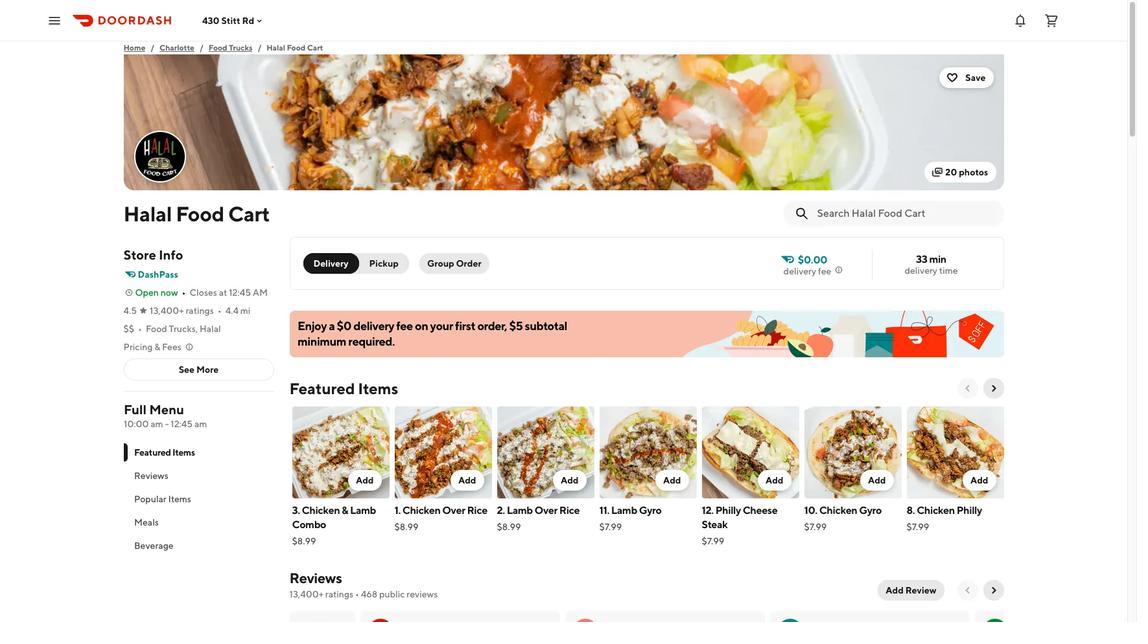 Task type: locate. For each thing, give the bounding box(es) containing it.
2 chicken from the left
[[402, 505, 440, 517]]

& right 3.
[[342, 505, 348, 517]]

$7.99 for 11.
[[599, 522, 622, 533]]

0 horizontal spatial $8.99
[[292, 537, 316, 547]]

1. chicken over rice $8.99
[[394, 505, 487, 533]]

ratings inside reviews 13,400+ ratings • 468 public reviews
[[325, 590, 353, 600]]

20 photos button
[[925, 162, 996, 183]]

am
[[253, 288, 268, 298]]

1 horizontal spatial gyro
[[859, 505, 882, 517]]

0 vertical spatial fee
[[818, 266, 831, 277]]

gyro inside the 10. chicken gyro $7.99
[[859, 505, 882, 517]]

over inside '1. chicken over rice $8.99'
[[442, 505, 465, 517]]

1 horizontal spatial halal
[[200, 324, 221, 334]]

add for 2. lamb over rice
[[561, 476, 579, 486]]

6 add button from the left
[[860, 471, 894, 491]]

0 horizontal spatial gyro
[[639, 505, 662, 517]]

/ right charlotte
[[200, 43, 203, 53]]

gyro right 11.
[[639, 505, 662, 517]]

1 vertical spatial ratings
[[325, 590, 353, 600]]

1 horizontal spatial featured items
[[289, 380, 398, 398]]

Item Search search field
[[817, 207, 993, 221]]

photos
[[959, 167, 988, 178]]

halal right trucks,
[[200, 324, 221, 334]]

1 vertical spatial featured
[[134, 448, 171, 458]]

1 horizontal spatial $8.99
[[394, 522, 418, 533]]

rice left 2.
[[467, 505, 487, 517]]

1 horizontal spatial philly
[[957, 505, 982, 517]]

2 lamb from the left
[[507, 505, 533, 517]]

philly right 8.
[[957, 505, 982, 517]]

ratings down the closes
[[186, 306, 214, 316]]

ratings down reviews "link"
[[325, 590, 353, 600]]

add button up 11. lamb gyro $7.99
[[655, 471, 689, 491]]

gyro inside 11. lamb gyro $7.99
[[639, 505, 662, 517]]

1.
[[394, 505, 401, 517]]

1 rice from the left
[[467, 505, 487, 517]]

rice
[[467, 505, 487, 517], [559, 505, 580, 517]]

reviews up popular
[[134, 471, 168, 482]]

lamb inside 11. lamb gyro $7.99
[[611, 505, 637, 517]]

4 chicken from the left
[[917, 505, 955, 517]]

0 vertical spatial halal
[[267, 43, 285, 53]]

open
[[135, 288, 159, 298]]

0 vertical spatial featured
[[289, 380, 355, 398]]

halal up store info
[[123, 202, 172, 226]]

0 horizontal spatial featured items
[[134, 448, 195, 458]]

add button for 1. chicken over rice
[[450, 471, 484, 491]]

3. chicken & lamb combo image
[[292, 407, 389, 499]]

20 photos
[[945, 167, 988, 178]]

8. chicken philly $7.99
[[907, 505, 982, 533]]

1 gyro from the left
[[639, 505, 662, 517]]

chicken inside '1. chicken over rice $8.99'
[[402, 505, 440, 517]]

lamb right 11.
[[611, 505, 637, 517]]

1 horizontal spatial /
[[200, 43, 203, 53]]

add button up the 10. chicken gyro $7.99
[[860, 471, 894, 491]]

1 horizontal spatial am
[[194, 419, 207, 430]]

0 horizontal spatial halal
[[123, 202, 172, 226]]

• right '$$'
[[138, 324, 142, 334]]

0 horizontal spatial delivery
[[353, 320, 394, 333]]

2 vertical spatial halal
[[200, 324, 221, 334]]

0 horizontal spatial &
[[154, 342, 160, 353]]

1 vertical spatial reviews
[[289, 570, 342, 587]]

1 horizontal spatial fee
[[818, 266, 831, 277]]

order methods option group
[[303, 253, 409, 274]]

0 horizontal spatial philly
[[715, 505, 741, 517]]

12:45 right -
[[170, 419, 192, 430]]

2 horizontal spatial delivery
[[905, 266, 937, 276]]

$7.99 inside 11. lamb gyro $7.99
[[599, 522, 622, 533]]

over for chicken
[[442, 505, 465, 517]]

featured items down -
[[134, 448, 195, 458]]

chicken
[[302, 505, 340, 517], [402, 505, 440, 517], [819, 505, 857, 517], [917, 505, 955, 517]]

food trucks link
[[209, 41, 252, 54]]

2 over from the left
[[535, 505, 557, 517]]

see more button
[[124, 360, 273, 381]]

chicken inside 3. chicken & lamb combo $8.99
[[302, 505, 340, 517]]

reviews down combo
[[289, 570, 342, 587]]

gyro left 8.
[[859, 505, 882, 517]]

chicken inside the 10. chicken gyro $7.99
[[819, 505, 857, 517]]

halal right trucks
[[267, 43, 285, 53]]

/ right trucks
[[258, 43, 261, 53]]

3.
[[292, 505, 300, 517]]

1 horizontal spatial over
[[535, 505, 557, 517]]

rice for 1. chicken over rice
[[467, 505, 487, 517]]

12:45
[[229, 288, 251, 298], [170, 419, 192, 430]]

0 horizontal spatial rice
[[467, 505, 487, 517]]

0 horizontal spatial fee
[[396, 320, 413, 333]]

12:45 right at
[[229, 288, 251, 298]]

0 horizontal spatial over
[[442, 505, 465, 517]]

lamb inside 2. lamb over rice $8.99
[[507, 505, 533, 517]]

add for 11. lamb gyro
[[663, 476, 681, 486]]

add
[[356, 476, 374, 486], [458, 476, 476, 486], [561, 476, 579, 486], [663, 476, 681, 486], [766, 476, 783, 486], [868, 476, 886, 486], [970, 476, 988, 486], [886, 586, 904, 596]]

over
[[442, 505, 465, 517], [535, 505, 557, 517]]

add button up cheese
[[758, 471, 791, 491]]

20
[[945, 167, 957, 178]]

$8.99
[[394, 522, 418, 533], [497, 522, 521, 533], [292, 537, 316, 547]]

0 vertical spatial reviews
[[134, 471, 168, 482]]

over left 2.
[[442, 505, 465, 517]]

add button up 2. lamb over rice $8.99
[[553, 471, 586, 491]]

$8.99 down 2.
[[497, 522, 521, 533]]

chicken right 8.
[[917, 505, 955, 517]]

add button up "8. chicken philly $7.99"
[[963, 471, 996, 491]]

gyro for 10. chicken gyro
[[859, 505, 882, 517]]

closes
[[190, 288, 217, 298]]

& left fees
[[154, 342, 160, 353]]

1 horizontal spatial 13,400+
[[289, 590, 323, 600]]

0 vertical spatial items
[[358, 380, 398, 398]]

lamb left 1. at bottom left
[[350, 505, 376, 517]]

2 add button from the left
[[450, 471, 484, 491]]

0 vertical spatial 12:45
[[229, 288, 251, 298]]

2 / from the left
[[200, 43, 203, 53]]

featured items heading
[[289, 379, 398, 399]]

$8.99 for lamb
[[497, 522, 521, 533]]

philly up the steak
[[715, 505, 741, 517]]

food left trucks
[[209, 43, 227, 53]]

2 am from the left
[[194, 419, 207, 430]]

add button up 3. chicken & lamb combo $8.99 on the left of page
[[348, 471, 381, 491]]

3 chicken from the left
[[819, 505, 857, 517]]

1 horizontal spatial rice
[[559, 505, 580, 517]]

$7.99 down the steak
[[702, 537, 724, 547]]

reviews inside button
[[134, 471, 168, 482]]

1 horizontal spatial lamb
[[507, 505, 533, 517]]

11. lamb gyro $7.99
[[599, 505, 662, 533]]

$7.99 down 8.
[[907, 522, 929, 533]]

0 horizontal spatial am
[[150, 419, 163, 430]]

ratings
[[186, 306, 214, 316], [325, 590, 353, 600]]

$7.99 inside the 10. chicken gyro $7.99
[[804, 522, 827, 533]]

0 horizontal spatial 13,400+
[[150, 306, 184, 316]]

beverage button
[[123, 535, 274, 558]]

8.
[[907, 505, 915, 517]]

0 horizontal spatial /
[[151, 43, 154, 53]]

/ right home
[[151, 43, 154, 53]]

charlotte link
[[160, 41, 194, 54]]

0 horizontal spatial reviews
[[134, 471, 168, 482]]

$7.99
[[599, 522, 622, 533], [804, 522, 827, 533], [907, 522, 929, 533], [702, 537, 724, 547]]

add button
[[348, 471, 381, 491], [450, 471, 484, 491], [553, 471, 586, 491], [655, 471, 689, 491], [758, 471, 791, 491], [860, 471, 894, 491], [963, 471, 996, 491]]

featured down minimum
[[289, 380, 355, 398]]

add for 1. chicken over rice
[[458, 476, 476, 486]]

lamb right 2.
[[507, 505, 533, 517]]

rice left 11.
[[559, 505, 580, 517]]

rice inside '1. chicken over rice $8.99'
[[467, 505, 487, 517]]

chicken inside "8. chicken philly $7.99"
[[917, 505, 955, 517]]

1 horizontal spatial &
[[342, 505, 348, 517]]

2 philly from the left
[[957, 505, 982, 517]]

430 stitt rd button
[[202, 15, 265, 26]]

$7.99 down the 10.
[[804, 522, 827, 533]]

items down required.
[[358, 380, 398, 398]]

10. chicken gyro image
[[804, 407, 901, 499]]

reviews
[[407, 590, 438, 600]]

chicken up combo
[[302, 505, 340, 517]]

combo
[[292, 519, 326, 532]]

trucks
[[229, 43, 252, 53]]

popular
[[134, 495, 166, 505]]

2 vertical spatial items
[[168, 495, 191, 505]]

over inside 2. lamb over rice $8.99
[[535, 505, 557, 517]]

-
[[165, 419, 169, 430]]

4.5
[[123, 306, 137, 316]]

Delivery radio
[[303, 253, 359, 274]]

1 horizontal spatial ratings
[[325, 590, 353, 600]]

$7.99 down 11.
[[599, 522, 622, 533]]

1 / from the left
[[151, 43, 154, 53]]

delivery inside "enjoy a $0 delivery fee on your first order, $5 subtotal minimum required."
[[353, 320, 394, 333]]

reviews for reviews 13,400+ ratings • 468 public reviews
[[289, 570, 342, 587]]

rice inside 2. lamb over rice $8.99
[[559, 505, 580, 517]]

featured items
[[289, 380, 398, 398], [134, 448, 195, 458]]

beverage
[[134, 541, 173, 552]]

reviews
[[134, 471, 168, 482], [289, 570, 342, 587]]

lamb inside 3. chicken & lamb combo $8.99
[[350, 505, 376, 517]]

chicken right the 10.
[[819, 505, 857, 517]]

delivery
[[313, 259, 348, 269]]

0 items, open order cart image
[[1044, 13, 1059, 28]]

3 add button from the left
[[553, 471, 586, 491]]

lamb
[[350, 505, 376, 517], [507, 505, 533, 517], [611, 505, 637, 517]]

0 horizontal spatial cart
[[228, 202, 270, 226]]

1 vertical spatial 13,400+
[[289, 590, 323, 600]]

0 horizontal spatial ratings
[[186, 306, 214, 316]]

13,400+ ratings •
[[150, 306, 221, 316]]

1 add button from the left
[[348, 471, 381, 491]]

more
[[196, 365, 219, 375]]

halal
[[267, 43, 285, 53], [123, 202, 172, 226], [200, 324, 221, 334]]

add review button
[[878, 581, 944, 602]]

1 vertical spatial fee
[[396, 320, 413, 333]]

0 vertical spatial cart
[[307, 43, 323, 53]]

2. lamb over rice image
[[497, 407, 594, 499]]

philly inside 12. philly cheese steak $7.99
[[715, 505, 741, 517]]

dashpass
[[138, 270, 178, 280]]

1. chicken over rice image
[[394, 407, 492, 499]]

add button for 10. chicken gyro
[[860, 471, 894, 491]]

1 vertical spatial halal
[[123, 202, 172, 226]]

1 philly from the left
[[715, 505, 741, 517]]

& inside button
[[154, 342, 160, 353]]

next button of carousel image
[[988, 384, 999, 394]]

2 horizontal spatial lamb
[[611, 505, 637, 517]]

am
[[150, 419, 163, 430], [194, 419, 207, 430]]

on
[[415, 320, 428, 333]]

0 vertical spatial ratings
[[186, 306, 214, 316]]

7 add button from the left
[[963, 471, 996, 491]]

1 horizontal spatial cart
[[307, 43, 323, 53]]

subtotal
[[524, 320, 567, 333]]

12. philly cheese steak image
[[702, 407, 799, 499]]

$8.99 inside '1. chicken over rice $8.99'
[[394, 522, 418, 533]]

0 horizontal spatial lamb
[[350, 505, 376, 517]]

1 lamb from the left
[[350, 505, 376, 517]]

2 horizontal spatial halal
[[267, 43, 285, 53]]

fee inside "enjoy a $0 delivery fee on your first order, $5 subtotal minimum required."
[[396, 320, 413, 333]]

1 horizontal spatial featured
[[289, 380, 355, 398]]

Pickup radio
[[351, 253, 409, 274]]

rd
[[242, 15, 254, 26]]

popular items button
[[123, 488, 274, 511]]

1 vertical spatial featured items
[[134, 448, 195, 458]]

$8.99 inside 2. lamb over rice $8.99
[[497, 522, 521, 533]]

10:00
[[123, 419, 148, 430]]

featured items down minimum
[[289, 380, 398, 398]]

0 horizontal spatial 12:45
[[170, 419, 192, 430]]

reviews button
[[123, 465, 274, 488]]

13,400+ down reviews "link"
[[289, 590, 323, 600]]

5 add button from the left
[[758, 471, 791, 491]]

$7.99 inside "8. chicken philly $7.99"
[[907, 522, 929, 533]]

items right popular
[[168, 495, 191, 505]]

featured
[[289, 380, 355, 398], [134, 448, 171, 458]]

/
[[151, 43, 154, 53], [200, 43, 203, 53], [258, 43, 261, 53]]

add inside 'button'
[[886, 586, 904, 596]]

13,400+ inside reviews 13,400+ ratings • 468 public reviews
[[289, 590, 323, 600]]

home link
[[123, 41, 145, 54]]

$8.99 down combo
[[292, 537, 316, 547]]

add for 12. philly cheese steak
[[766, 476, 783, 486]]

chicken right 1. at bottom left
[[402, 505, 440, 517]]

items
[[358, 380, 398, 398], [172, 448, 195, 458], [168, 495, 191, 505]]

4 add button from the left
[[655, 471, 689, 491]]

reviews inside reviews 13,400+ ratings • 468 public reviews
[[289, 570, 342, 587]]

cart
[[307, 43, 323, 53], [228, 202, 270, 226]]

over right 2.
[[535, 505, 557, 517]]

2 gyro from the left
[[859, 505, 882, 517]]

am right -
[[194, 419, 207, 430]]

2 horizontal spatial $8.99
[[497, 522, 521, 533]]

1 chicken from the left
[[302, 505, 340, 517]]

halal food cart image
[[123, 54, 1004, 191], [135, 132, 184, 182]]

food up the info
[[176, 202, 224, 226]]

add button up '1. chicken over rice $8.99'
[[450, 471, 484, 491]]

am left -
[[150, 419, 163, 430]]

1 horizontal spatial reviews
[[289, 570, 342, 587]]

$8.99 down 1. at bottom left
[[394, 522, 418, 533]]

items up reviews button
[[172, 448, 195, 458]]

gyro
[[639, 505, 662, 517], [859, 505, 882, 517]]

3 lamb from the left
[[611, 505, 637, 517]]

• left the 468
[[355, 590, 359, 600]]

0 vertical spatial featured items
[[289, 380, 398, 398]]

food right trucks
[[287, 43, 305, 53]]

4.4
[[225, 306, 239, 316]]

fee
[[818, 266, 831, 277], [396, 320, 413, 333]]

add button for 8. chicken philly
[[963, 471, 996, 491]]

1 over from the left
[[442, 505, 465, 517]]

minimum
[[297, 335, 346, 349]]

0 horizontal spatial featured
[[134, 448, 171, 458]]

2 rice from the left
[[559, 505, 580, 517]]

13,400+ down 'now'
[[150, 306, 184, 316]]

1 vertical spatial &
[[342, 505, 348, 517]]

0 vertical spatial &
[[154, 342, 160, 353]]

1 vertical spatial 12:45
[[170, 419, 192, 430]]

2 horizontal spatial /
[[258, 43, 261, 53]]

steak
[[702, 519, 728, 532]]

enjoy
[[297, 320, 326, 333]]

featured down -
[[134, 448, 171, 458]]



Task type: vqa. For each thing, say whether or not it's contained in the screenshot.


Task type: describe. For each thing, give the bounding box(es) containing it.
add button for 2. lamb over rice
[[553, 471, 586, 491]]

group order button
[[419, 253, 489, 274]]

items inside button
[[168, 495, 191, 505]]

$0
[[336, 320, 351, 333]]

$$
[[123, 324, 134, 334]]

12. philly cheese steak $7.99
[[702, 505, 777, 547]]

time
[[939, 266, 958, 276]]

430
[[202, 15, 219, 26]]

0 vertical spatial 13,400+
[[150, 306, 184, 316]]

see more
[[179, 365, 219, 375]]

gyro for 11. lamb gyro
[[639, 505, 662, 517]]

pricing & fees button
[[123, 341, 194, 354]]

1 vertical spatial cart
[[228, 202, 270, 226]]

full menu 10:00 am - 12:45 am
[[123, 403, 207, 430]]

add button for 3. chicken & lamb combo
[[348, 471, 381, 491]]

required.
[[348, 335, 394, 349]]

popular items
[[134, 495, 191, 505]]

open menu image
[[47, 13, 62, 28]]

chicken for 1.
[[402, 505, 440, 517]]

• left 4.4
[[218, 306, 221, 316]]

pricing & fees
[[123, 342, 181, 353]]

group
[[427, 259, 454, 269]]

8. chicken philly image
[[907, 407, 1004, 499]]

$8.99 inside 3. chicken & lamb combo $8.99
[[292, 537, 316, 547]]

trucks,
[[169, 324, 198, 334]]

$0.00
[[798, 254, 827, 266]]

delivery fee
[[783, 266, 831, 277]]

full
[[123, 403, 146, 417]]

chicken for 10.
[[819, 505, 857, 517]]

$7.99 for 10.
[[804, 522, 827, 533]]

3. chicken & lamb combo $8.99
[[292, 505, 376, 547]]

menu
[[149, 403, 184, 417]]

reviews for reviews
[[134, 471, 168, 482]]

reviews link
[[289, 570, 342, 587]]

order
[[456, 259, 481, 269]]

meals
[[134, 518, 158, 528]]

12.
[[702, 505, 714, 517]]

11.
[[599, 505, 609, 517]]

12:45 inside full menu 10:00 am - 12:45 am
[[170, 419, 192, 430]]

review
[[905, 586, 936, 596]]

add review
[[886, 586, 936, 596]]

group order
[[427, 259, 481, 269]]

$5
[[509, 320, 522, 333]]

pricing
[[123, 342, 153, 353]]

1 horizontal spatial delivery
[[783, 266, 816, 277]]

next image
[[988, 586, 999, 596]]

10. chicken gyro $7.99
[[804, 505, 882, 533]]

& inside 3. chicken & lamb combo $8.99
[[342, 505, 348, 517]]

rice for 2. lamb over rice
[[559, 505, 580, 517]]

home
[[123, 43, 145, 53]]

now
[[161, 288, 178, 298]]

430 stitt rd
[[202, 15, 254, 26]]

store info
[[123, 248, 183, 263]]

2.
[[497, 505, 505, 517]]

notification bell image
[[1013, 13, 1028, 28]]

a
[[328, 320, 334, 333]]

33
[[916, 253, 927, 266]]

halal food cart
[[123, 202, 270, 226]]

charlotte
[[160, 43, 194, 53]]

over for lamb
[[535, 505, 557, 517]]

chicken for 3.
[[302, 505, 340, 517]]

home / charlotte / food trucks / halal food cart
[[123, 43, 323, 53]]

add for 10. chicken gyro
[[868, 476, 886, 486]]

3 / from the left
[[258, 43, 261, 53]]

$7.99 for 8.
[[907, 522, 929, 533]]

4.4 mi
[[225, 306, 250, 316]]

• inside reviews 13,400+ ratings • 468 public reviews
[[355, 590, 359, 600]]

1 vertical spatial items
[[172, 448, 195, 458]]

min
[[929, 253, 946, 266]]

11. lamb gyro image
[[599, 407, 697, 499]]

stitt
[[221, 15, 240, 26]]

at
[[219, 288, 227, 298]]

store
[[123, 248, 156, 263]]

add for 3. chicken & lamb combo
[[356, 476, 374, 486]]

see
[[179, 365, 194, 375]]

1 horizontal spatial 12:45
[[229, 288, 251, 298]]

• right 'now'
[[182, 288, 186, 298]]

open now
[[135, 288, 178, 298]]

468
[[361, 590, 377, 600]]

previous image
[[962, 586, 973, 596]]

1 am from the left
[[150, 419, 163, 430]]

add for 8. chicken philly
[[970, 476, 988, 486]]

featured inside heading
[[289, 380, 355, 398]]

2. lamb over rice $8.99
[[497, 505, 580, 533]]

$8.99 for chicken
[[394, 522, 418, 533]]

mi
[[240, 306, 250, 316]]

philly inside "8. chicken philly $7.99"
[[957, 505, 982, 517]]

lamb for 11.
[[611, 505, 637, 517]]

• closes at 12:45 am
[[182, 288, 268, 298]]

pickup
[[369, 259, 399, 269]]

your
[[430, 320, 453, 333]]

previous button of carousel image
[[962, 384, 973, 394]]

delivery inside 33 min delivery time
[[905, 266, 937, 276]]

items inside heading
[[358, 380, 398, 398]]

reviews 13,400+ ratings • 468 public reviews
[[289, 570, 438, 600]]

33 min delivery time
[[905, 253, 958, 276]]

cheese
[[743, 505, 777, 517]]

chicken for 8.
[[917, 505, 955, 517]]

add button for 12. philly cheese steak
[[758, 471, 791, 491]]

save
[[965, 73, 986, 83]]

add button for 11. lamb gyro
[[655, 471, 689, 491]]

meals button
[[123, 511, 274, 535]]

fees
[[162, 342, 181, 353]]

enjoy a $0 delivery fee on your first order, $5 subtotal minimum required.
[[297, 320, 567, 349]]

order,
[[477, 320, 507, 333]]

lamb for 2.
[[507, 505, 533, 517]]

save button
[[940, 67, 993, 88]]

food up pricing & fees button
[[146, 324, 167, 334]]

first
[[455, 320, 475, 333]]

$$ • food trucks, halal
[[123, 324, 221, 334]]

$7.99 inside 12. philly cheese steak $7.99
[[702, 537, 724, 547]]



